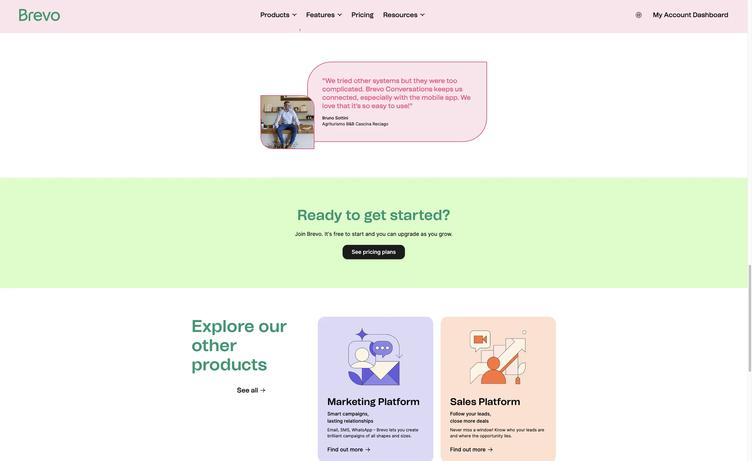 Task type: describe. For each thing, give the bounding box(es) containing it.
ready to get started?
[[297, 207, 450, 224]]

see all link
[[237, 387, 265, 395]]

connected,
[[322, 94, 359, 102]]

"we tried other systems but they were too complicated. brevo conversations keeps us connected, especially with the mobile app. we love that it's so easy to use!"
[[322, 77, 471, 110]]

2 vertical spatial to
[[345, 231, 350, 237]]

find for sales platform
[[450, 447, 461, 453]]

they
[[413, 77, 428, 85]]

lies.
[[504, 434, 512, 439]]

we
[[461, 94, 471, 102]]

your inside follow your leads, close more deals
[[466, 411, 476, 417]]

window!
[[477, 428, 493, 433]]

never
[[450, 428, 462, 433]]

plans
[[382, 249, 396, 255]]

conversations
[[386, 85, 433, 93]]

my account dashboard link
[[653, 11, 729, 19]]

leads,
[[478, 411, 491, 417]]

marketing platform
[[328, 397, 420, 408]]

resources link
[[383, 11, 425, 19]]

dashboard
[[693, 11, 729, 19]]

–
[[373, 428, 376, 433]]

more inside follow your leads, close more deals
[[464, 419, 475, 425]]

features link
[[306, 11, 342, 19]]

account
[[664, 11, 692, 19]]

home hero image image for sales
[[468, 327, 528, 387]]

see pricing plans button
[[343, 245, 405, 260]]

smart
[[328, 411, 341, 417]]

sms,
[[340, 428, 351, 433]]

explore our other products
[[192, 317, 287, 375]]

out for marketing
[[340, 447, 349, 453]]

brevo image
[[19, 9, 60, 21]]

of
[[366, 434, 370, 439]]

and inside email, sms, whatsapp – brevo lets you create brilliant campaigns of all shapes and sizes.
[[392, 434, 399, 439]]

products
[[192, 355, 267, 375]]

button image
[[636, 12, 642, 18]]

resources
[[383, 11, 418, 19]]

never miss a window! know who your leads are and where the opportunity lies.
[[450, 428, 544, 439]]

all inside see all link
[[251, 387, 258, 395]]

who
[[507, 428, 515, 433]]

know
[[495, 428, 506, 433]]

love
[[322, 102, 335, 110]]

sales
[[450, 397, 476, 408]]

b&b
[[346, 121, 354, 127]]

platform for sales platform
[[479, 397, 520, 408]]

features
[[306, 11, 335, 19]]

grow.
[[439, 231, 453, 237]]

it's
[[352, 102, 361, 110]]

brilliant
[[328, 434, 342, 439]]

upgrade
[[398, 231, 419, 237]]

systems
[[373, 77, 400, 85]]

1 vertical spatial to
[[346, 207, 361, 224]]

smart campaigns, lasting relationships
[[328, 411, 373, 425]]

can
[[387, 231, 397, 237]]

pricing
[[352, 11, 374, 19]]

your inside never miss a window! know who your leads are and where the opportunity lies.
[[516, 428, 525, 433]]

shapes
[[377, 434, 391, 439]]

tried
[[337, 77, 352, 85]]

see for see pricing plans
[[352, 249, 362, 255]]

miss
[[463, 428, 472, 433]]

reciago
[[373, 121, 388, 127]]

where
[[459, 434, 471, 439]]

lets
[[389, 428, 396, 433]]

campaigns,
[[343, 411, 369, 417]]

our
[[259, 317, 287, 337]]

sizes.
[[401, 434, 412, 439]]

bruno sottini agriturismo b&b cascina reciago
[[322, 115, 388, 127]]

especially
[[360, 94, 392, 102]]

more for sales platform
[[473, 447, 486, 453]]

started?
[[390, 207, 450, 224]]

too
[[447, 77, 458, 85]]

deals
[[477, 419, 489, 425]]

join
[[295, 231, 306, 237]]

other for systems
[[354, 77, 371, 85]]

follow
[[450, 411, 465, 417]]

testimonial image
[[261, 95, 315, 149]]

"we
[[322, 77, 336, 85]]

get
[[364, 207, 387, 224]]

ready
[[297, 207, 342, 224]]

see pricing plans
[[352, 249, 396, 255]]

app.
[[445, 94, 459, 102]]

products link
[[260, 11, 297, 19]]

lasting
[[328, 419, 343, 425]]

whatsapp
[[352, 428, 372, 433]]

to inside "we tried other systems but they were too complicated. brevo conversations keeps us connected, especially with the mobile app. we love that it's so easy to use!"
[[388, 102, 395, 110]]

out for sales
[[463, 447, 471, 453]]



Task type: locate. For each thing, give the bounding box(es) containing it.
my account dashboard
[[653, 11, 729, 19]]

all inside email, sms, whatsapp – brevo lets you create brilliant campaigns of all shapes and sizes.
[[371, 434, 375, 439]]

find for marketing platform
[[328, 447, 339, 453]]

leads
[[526, 428, 537, 433]]

2 out from the left
[[463, 447, 471, 453]]

other
[[354, 77, 371, 85], [192, 336, 237, 356]]

brevo up the especially
[[366, 85, 384, 93]]

find out more for marketing
[[328, 447, 363, 453]]

0 horizontal spatial your
[[466, 411, 476, 417]]

your right who
[[516, 428, 525, 433]]

see down products
[[237, 387, 249, 395]]

1 horizontal spatial all
[[371, 434, 375, 439]]

1 horizontal spatial you
[[398, 428, 405, 433]]

1 out from the left
[[340, 447, 349, 453]]

1 vertical spatial brevo
[[377, 428, 388, 433]]

other inside "we tried other systems but they were too complicated. brevo conversations keeps us connected, especially with the mobile app. we love that it's so easy to use!"
[[354, 77, 371, 85]]

0 vertical spatial all
[[251, 387, 258, 395]]

find out more down where
[[450, 447, 486, 453]]

see all
[[237, 387, 258, 395]]

platform
[[378, 397, 420, 408], [479, 397, 520, 408]]

platform for marketing platform
[[378, 397, 420, 408]]

to right free
[[345, 231, 350, 237]]

free
[[334, 231, 344, 237]]

complicated.
[[322, 85, 364, 93]]

0 horizontal spatial you
[[377, 231, 386, 237]]

other for products
[[192, 336, 237, 356]]

more down opportunity
[[473, 447, 486, 453]]

find out more for sales
[[450, 447, 486, 453]]

keeps
[[434, 85, 453, 93]]

your
[[466, 411, 476, 417], [516, 428, 525, 433]]

0 horizontal spatial find out more
[[328, 447, 363, 453]]

1 horizontal spatial find
[[450, 447, 461, 453]]

0 vertical spatial your
[[466, 411, 476, 417]]

1 horizontal spatial and
[[392, 434, 399, 439]]

0 vertical spatial other
[[354, 77, 371, 85]]

are
[[538, 428, 544, 433]]

find down brilliant
[[328, 447, 339, 453]]

1 horizontal spatial your
[[516, 428, 525, 433]]

you inside email, sms, whatsapp – brevo lets you create brilliant campaigns of all shapes and sizes.
[[398, 428, 405, 433]]

so
[[362, 102, 370, 110]]

the down conversations
[[410, 94, 420, 102]]

0 horizontal spatial other
[[192, 336, 237, 356]]

us
[[455, 85, 463, 93]]

find out more
[[328, 447, 363, 453], [450, 447, 486, 453]]

home hero image image for marketing
[[346, 327, 406, 387]]

more
[[464, 419, 475, 425], [350, 447, 363, 453], [473, 447, 486, 453]]

opportunity
[[480, 434, 503, 439]]

mobile
[[422, 94, 444, 102]]

platform up lets
[[378, 397, 420, 408]]

2 find out more from the left
[[450, 447, 486, 453]]

1 home hero image image from the left
[[346, 327, 406, 387]]

more for marketing platform
[[350, 447, 363, 453]]

see for see all
[[237, 387, 249, 395]]

0 vertical spatial see
[[352, 249, 362, 255]]

1 find from the left
[[328, 447, 339, 453]]

but
[[401, 77, 412, 85]]

you right as
[[428, 231, 437, 237]]

the inside "we tried other systems but they were too complicated. brevo conversations keeps us connected, especially with the mobile app. we love that it's so easy to use!"
[[410, 94, 420, 102]]

out down brilliant
[[340, 447, 349, 453]]

0 horizontal spatial home hero image image
[[346, 327, 406, 387]]

email,
[[328, 428, 339, 433]]

1 horizontal spatial the
[[472, 434, 479, 439]]

my
[[653, 11, 663, 19]]

and down never
[[450, 434, 458, 439]]

0 vertical spatial brevo
[[366, 85, 384, 93]]

use!"
[[396, 102, 413, 110]]

relationships
[[344, 419, 373, 425]]

1 horizontal spatial find out more
[[450, 447, 486, 453]]

find
[[328, 447, 339, 453], [450, 447, 461, 453]]

0 horizontal spatial and
[[365, 231, 375, 237]]

2 horizontal spatial and
[[450, 434, 458, 439]]

2 home hero image image from the left
[[468, 327, 528, 387]]

0 vertical spatial to
[[388, 102, 395, 110]]

0 vertical spatial the
[[410, 94, 420, 102]]

1 vertical spatial see
[[237, 387, 249, 395]]

to
[[388, 102, 395, 110], [346, 207, 361, 224], [345, 231, 350, 237]]

find down where
[[450, 447, 461, 453]]

cascina
[[356, 121, 371, 127]]

the inside never miss a window! know who your leads are and where the opportunity lies.
[[472, 434, 479, 439]]

pricing
[[363, 249, 381, 255]]

1 vertical spatial all
[[371, 434, 375, 439]]

0 horizontal spatial find
[[328, 447, 339, 453]]

2 find from the left
[[450, 447, 461, 453]]

to up start
[[346, 207, 361, 224]]

to right easy
[[388, 102, 395, 110]]

brevo inside "we tried other systems but they were too complicated. brevo conversations keeps us connected, especially with the mobile app. we love that it's so easy to use!"
[[366, 85, 384, 93]]

join brevo. it's free to start and you can upgrade as you grow.
[[295, 231, 453, 237]]

start
[[352, 231, 364, 237]]

email, sms, whatsapp – brevo lets you create brilliant campaigns of all shapes and sizes.
[[328, 428, 419, 439]]

more down campaigns
[[350, 447, 363, 453]]

2 platform from the left
[[479, 397, 520, 408]]

brevo inside email, sms, whatsapp – brevo lets you create brilliant campaigns of all shapes and sizes.
[[377, 428, 388, 433]]

marketing
[[328, 397, 376, 408]]

with
[[394, 94, 408, 102]]

1 find out more from the left
[[328, 447, 363, 453]]

the down a in the right of the page
[[472, 434, 479, 439]]

0 horizontal spatial all
[[251, 387, 258, 395]]

as
[[421, 231, 427, 237]]

close
[[450, 419, 462, 425]]

you left can
[[377, 231, 386, 237]]

1 platform from the left
[[378, 397, 420, 408]]

1 horizontal spatial see
[[352, 249, 362, 255]]

other inside explore our other products
[[192, 336, 237, 356]]

0 horizontal spatial out
[[340, 447, 349, 453]]

1 vertical spatial other
[[192, 336, 237, 356]]

brevo up shapes
[[377, 428, 388, 433]]

0 horizontal spatial the
[[410, 94, 420, 102]]

0 horizontal spatial platform
[[378, 397, 420, 408]]

1 vertical spatial your
[[516, 428, 525, 433]]

home hero image image
[[346, 327, 406, 387], [468, 327, 528, 387]]

were
[[429, 77, 445, 85]]

it's
[[325, 231, 332, 237]]

1 vertical spatial the
[[472, 434, 479, 439]]

you up sizes.
[[398, 428, 405, 433]]

and inside never miss a window! know who your leads are and where the opportunity lies.
[[450, 434, 458, 439]]

2 horizontal spatial you
[[428, 231, 437, 237]]

your left the leads, at the bottom right of page
[[466, 411, 476, 417]]

create
[[406, 428, 419, 433]]

explore
[[192, 317, 255, 337]]

follow your leads, close more deals
[[450, 411, 491, 425]]

sales platform
[[450, 397, 520, 408]]

that
[[337, 102, 350, 110]]

a
[[473, 428, 476, 433]]

the
[[410, 94, 420, 102], [472, 434, 479, 439]]

and
[[365, 231, 375, 237], [392, 434, 399, 439], [450, 434, 458, 439]]

1 horizontal spatial other
[[354, 77, 371, 85]]

brevo.
[[307, 231, 323, 237]]

out down where
[[463, 447, 471, 453]]

and right start
[[365, 231, 375, 237]]

more up miss
[[464, 419, 475, 425]]

agriturismo
[[322, 121, 345, 127]]

bruno
[[322, 115, 334, 121]]

and down lets
[[392, 434, 399, 439]]

1 horizontal spatial platform
[[479, 397, 520, 408]]

1 horizontal spatial out
[[463, 447, 471, 453]]

1 horizontal spatial home hero image image
[[468, 327, 528, 387]]

all
[[251, 387, 258, 395], [371, 434, 375, 439]]

see inside button
[[352, 249, 362, 255]]

platform up the leads, at the bottom right of page
[[479, 397, 520, 408]]

see left pricing
[[352, 249, 362, 255]]

0 horizontal spatial see
[[237, 387, 249, 395]]

find out more down campaigns
[[328, 447, 363, 453]]

easy
[[372, 102, 387, 110]]

pricing link
[[352, 11, 374, 19]]

sottini
[[335, 115, 348, 121]]

brevo
[[366, 85, 384, 93], [377, 428, 388, 433]]

products
[[260, 11, 290, 19]]

see
[[352, 249, 362, 255], [237, 387, 249, 395]]



Task type: vqa. For each thing, say whether or not it's contained in the screenshot.
Starter,'s the 'emails/month'
no



